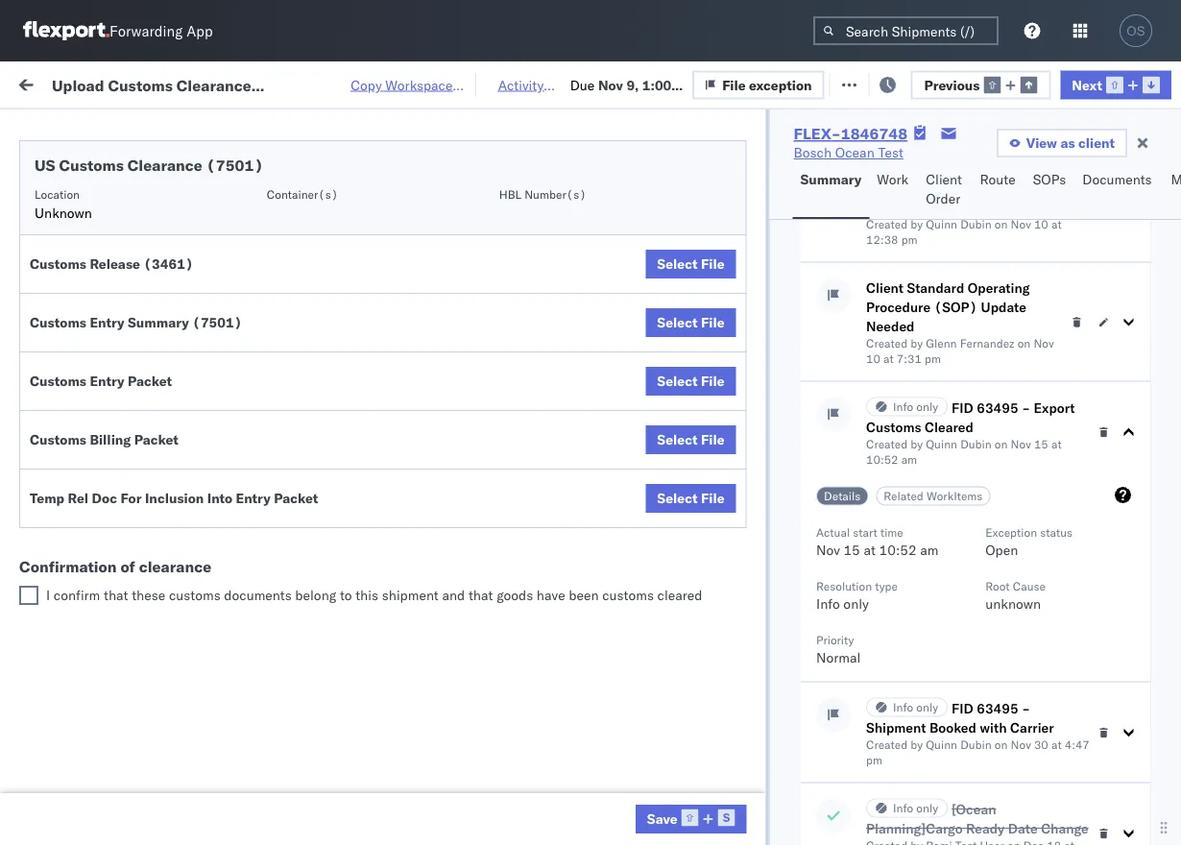 Task type: locate. For each thing, give the bounding box(es) containing it.
ca down i
[[44, 624, 62, 640]]

2 vertical spatial 2130387
[[1101, 784, 1160, 801]]

from down these
[[149, 604, 178, 621]]

2 vertical spatial appointment
[[157, 487, 236, 504]]

7 schedule from the top
[[44, 487, 101, 504]]

1 horizontal spatial pm
[[901, 233, 917, 247]]

by inside the "created by quinn dubin on nov 15 at 10:52 am"
[[910, 437, 922, 452]]

3 quinn from the top
[[925, 738, 957, 752]]

ca for fourth schedule pickup from los angeles, ca link from the top of the page
[[44, 455, 62, 471]]

am inside 'due nov 9, 1:00 am'
[[598, 95, 620, 112]]

vandelay down shipment
[[837, 742, 893, 759]]

1 schedule delivery appointment link from the top
[[44, 233, 236, 252]]

1 vertical spatial 10
[[866, 352, 880, 366]]

5 ocean fcl from the top
[[588, 362, 655, 378]]

2 dubin from the top
[[960, 437, 991, 452]]

1662119
[[1101, 742, 1160, 759]]

2 horizontal spatial pm
[[924, 352, 941, 366]]

1 5, from the top
[[430, 235, 442, 252]]

client left the name
[[713, 157, 744, 171]]

1 vertical spatial upload customs clearance documents
[[44, 773, 210, 809]]

3 created from the top
[[866, 437, 907, 452]]

0 vertical spatial pm
[[342, 531, 363, 547]]

0 horizontal spatial that
[[104, 587, 128, 604]]

2 confirm from the top
[[44, 572, 93, 589]]

ca for first schedule pickup from los angeles, ca link from the top of the page
[[44, 286, 62, 302]]

2 schedule delivery appointment from the top
[[44, 361, 236, 377]]

2 vertical spatial schedule delivery appointment button
[[44, 486, 236, 507]]

2 vertical spatial schedule delivery appointment
[[44, 487, 236, 504]]

flex-2130387 down flex-1893174
[[1060, 657, 1160, 674]]

schedule delivery appointment for 1:59 am cdt, nov 5, 2022
[[44, 234, 236, 251]]

1 vertical spatial clearance
[[149, 182, 210, 199]]

select for customs entry packet
[[657, 373, 698, 389]]

time
[[880, 526, 903, 540]]

fid up booked
[[951, 700, 973, 717]]

1 vertical spatial am
[[920, 542, 938, 558]]

0 vertical spatial packet
[[128, 373, 172, 389]]

ca up confirmation
[[44, 539, 62, 556]]

0 vertical spatial appointment
[[157, 234, 236, 251]]

1 vertical spatial (7501)
[[192, 314, 242, 331]]

lagerfeld left 2130384
[[1030, 826, 1087, 843]]

save
[[647, 810, 678, 827]]

0 vertical spatial flexport
[[713, 193, 763, 209]]

upload inside button
[[44, 182, 88, 199]]

view as client button
[[997, 129, 1127, 157]]

- inside fid 63495 - shipment booked with carrier
[[1021, 700, 1030, 717]]

created by quinn dubin on nov 10 at 12:38 pm
[[866, 217, 1061, 247]]

batch
[[1074, 74, 1112, 91]]

packet right billing on the bottom of the page
[[134, 431, 179, 448]]

karl up carrier
[[1002, 700, 1027, 716]]

1 vertical spatial dec
[[400, 531, 425, 547]]

at inside client standard operating procedure (sop) update needed created by glenn fernandez on nov 10 at 7:31 pm
[[883, 352, 893, 366]]

0 vertical spatial (7501)
[[206, 156, 263, 175]]

consignee inside button
[[837, 157, 893, 171]]

account up fid 63495 - shipment booked with carrier
[[936, 657, 987, 674]]

0 vertical spatial 1:59 am cdt, nov 5, 2022
[[309, 235, 479, 252]]

client name
[[713, 157, 777, 171]]

name
[[747, 157, 777, 171]]

file for customs billing packet
[[701, 431, 725, 448]]

3 schedule pickup from los angeles, ca link from the top
[[44, 392, 273, 431]]

1:59
[[309, 235, 338, 252], [309, 277, 338, 294], [309, 404, 338, 421], [309, 488, 338, 505]]

schedule delivery appointment button
[[44, 233, 236, 254], [44, 360, 236, 381], [44, 486, 236, 507]]

1 vertical spatial upload
[[44, 773, 88, 790]]

dec left 24,
[[401, 573, 426, 590]]

view as client
[[1026, 134, 1115, 151]]

confirmation
[[19, 557, 117, 576]]

cst, up 6:00 pm cst, dec 23, 2022
[[367, 488, 397, 505]]

export
[[1033, 399, 1075, 416]]

schedule delivery appointment button for 1:59 am cdt, nov 5, 2022
[[44, 233, 236, 254]]

operating
[[967, 279, 1029, 296]]

10:52 inside the "created by quinn dubin on nov 15 at 10:52 am"
[[866, 453, 898, 467]]

5,
[[430, 235, 442, 252], [430, 277, 442, 294], [430, 404, 442, 421]]

2 karl from the top
[[1002, 700, 1027, 716]]

pm inside client standard operating procedure (sop) update needed created by glenn fernandez on nov 10 at 7:31 pm
[[924, 352, 941, 366]]

created down needed
[[866, 337, 907, 351]]

0 vertical spatial 15
[[1034, 437, 1048, 452]]

1 select file button from the top
[[646, 250, 736, 278]]

file for temp rel doc for inclusion into entry packet
[[701, 490, 725, 507]]

0 horizontal spatial am
[[901, 453, 917, 467]]

lagerfeld up change
[[1030, 784, 1087, 801]]

2 horizontal spatial client
[[926, 171, 962, 188]]

at inside created by quinn dubin on nov 30 at 4:47 pm
[[1051, 738, 1061, 752]]

ca for 4th schedule pickup from los angeles, ca link from the bottom of the page
[[44, 328, 62, 345]]

1 horizontal spatial work
[[877, 171, 909, 188]]

63495 inside fid 63495 - shipment booked with carrier
[[976, 700, 1018, 717]]

fid up cleared
[[951, 399, 973, 416]]

quinn inside created by quinn dubin on nov 30 at 4:47 pm
[[925, 738, 957, 752]]

client inside button
[[713, 157, 744, 171]]

5 select file button from the top
[[646, 484, 736, 513]]

this
[[355, 587, 378, 604]]

10 ocean fcl from the top
[[588, 573, 655, 590]]

flexport demo consignee up 'priority'
[[713, 615, 870, 632]]

2 flex-2130387 from the top
[[1060, 700, 1160, 716]]

am inside actual start time nov 15 at 10:52 am
[[920, 542, 938, 558]]

3 integration from the top
[[837, 784, 904, 801]]

karl left change
[[1002, 826, 1027, 843]]

client up order
[[926, 171, 962, 188]]

account down created by quinn dubin on nov 30 at 4:47 pm
[[936, 784, 987, 801]]

1 vertical spatial schedule delivery appointment link
[[44, 360, 236, 379]]

1 confirm from the top
[[44, 520, 93, 537]]

start
[[853, 526, 877, 540]]

nov inside created by quinn dubin on nov 10 at 12:38 pm
[[1010, 217, 1031, 232]]

actual start time nov 15 at 10:52 am
[[816, 526, 938, 558]]

0 vertical spatial pm
[[901, 233, 917, 247]]

nov inside client standard operating procedure (sop) update needed created by glenn fernandez on nov 10 at 7:31 pm
[[1033, 337, 1054, 351]]

1 vertical spatial 5,
[[430, 277, 442, 294]]

created inside client standard operating procedure (sop) update needed created by glenn fernandez on nov 10 at 7:31 pm
[[866, 337, 907, 351]]

vandelay up save 'button'
[[713, 742, 768, 759]]

4 schedule pickup from los angeles, ca link from the top
[[44, 435, 273, 473]]

13 fcl from the top
[[631, 826, 655, 843]]

1 vertical spatial packet
[[134, 431, 179, 448]]

at down "export"
[[1051, 437, 1061, 452]]

customs release (3461)
[[30, 255, 194, 272]]

only up booked
[[916, 701, 938, 715]]

0 horizontal spatial vandelay
[[713, 742, 768, 759]]

schedule delivery appointment button down the 'customs entry summary (7501)'
[[44, 360, 236, 381]]

1 quinn from the top
[[925, 217, 957, 232]]

schedule pickup from los angeles, ca link up billing on the bottom of the page
[[44, 392, 273, 431]]

0 vertical spatial dec
[[401, 488, 426, 505]]

upload customs clearance documents for first upload customs clearance documents 'link' from the bottom
[[44, 773, 210, 809]]

upload customs clearance documents inside button
[[44, 182, 210, 218]]

info only for cleared
[[893, 400, 938, 414]]

flex-1889466 button
[[1029, 441, 1164, 468], [1029, 441, 1164, 468], [1029, 483, 1164, 510], [1029, 483, 1164, 510], [1029, 526, 1164, 553], [1029, 526, 1164, 553], [1029, 568, 1164, 595], [1029, 568, 1164, 595]]

10:52
[[866, 453, 898, 467], [879, 542, 916, 558]]

0 vertical spatial quinn
[[925, 217, 957, 232]]

integration test account - karl lagerfeld down created by quinn dubin on nov 30 at 4:47 pm
[[837, 784, 1087, 801]]

(0)
[[311, 74, 336, 91]]

exception down search shipments (/) text field
[[881, 74, 944, 91]]

appointment up (3461)
[[157, 234, 236, 251]]

1 flexport demo consignee from the top
[[713, 193, 870, 209]]

2 account from the top
[[936, 700, 987, 716]]

created inside created by quinn dubin on nov 30 at 4:47 pm
[[866, 738, 907, 752]]

(7501) down (3461)
[[192, 314, 242, 331]]

schedule
[[44, 234, 101, 251], [44, 266, 101, 283], [44, 309, 101, 326], [44, 361, 101, 377], [44, 393, 101, 410], [44, 435, 101, 452], [44, 487, 101, 504], [44, 604, 101, 621]]

appointment up confirm pickup from los angeles, ca link
[[157, 487, 236, 504]]

select file button for customs entry summary (7501)
[[646, 308, 736, 337]]

1 horizontal spatial summary
[[800, 171, 862, 188]]

1 vertical spatial dubin
[[960, 437, 991, 452]]

info
[[893, 400, 913, 414], [816, 595, 839, 612], [893, 701, 913, 715], [893, 801, 913, 816]]

nov inside the "created by quinn dubin on nov 15 at 10:52 am"
[[1010, 437, 1031, 452]]

1 horizontal spatial vandelay
[[837, 742, 893, 759]]

inclusion
[[145, 490, 204, 507]]

confirm delivery button
[[44, 571, 146, 592]]

63495 inside fid 63495 - export customs cleared
[[976, 399, 1018, 416]]

1 vertical spatial appointment
[[157, 361, 236, 377]]

1 horizontal spatial 15
[[1034, 437, 1048, 452]]

2 ca from the top
[[44, 328, 62, 345]]

pm for 6:00
[[342, 531, 363, 547]]

import work button
[[154, 61, 250, 105]]

2 vertical spatial flex-2130387
[[1060, 784, 1160, 801]]

sops
[[1033, 171, 1066, 188]]

3 flex-1889466 from the top
[[1060, 531, 1160, 547]]

1 vertical spatial demo
[[766, 615, 802, 632]]

0 vertical spatial work
[[208, 74, 242, 91]]

client up the procedure
[[866, 279, 903, 296]]

0 vertical spatial confirm
[[44, 520, 93, 537]]

4 select file from the top
[[657, 431, 725, 448]]

1 vertical spatial 10:52
[[879, 542, 916, 558]]

confirm inside 'confirm delivery' link
[[44, 572, 93, 589]]

2 that from the left
[[469, 587, 493, 604]]

fid for cleared
[[951, 399, 973, 416]]

entry down customs release (3461)
[[90, 314, 124, 331]]

at left 7:31
[[883, 352, 893, 366]]

15 inside actual start time nov 15 at 10:52 am
[[843, 542, 860, 558]]

only up cleared
[[916, 400, 938, 414]]

1 horizontal spatial 10
[[1034, 217, 1048, 232]]

message (0)
[[257, 74, 336, 91]]

integration
[[837, 657, 904, 674], [837, 700, 904, 716], [837, 784, 904, 801], [837, 826, 904, 843]]

ca down customs release (3461)
[[44, 286, 62, 302]]

pickup
[[104, 266, 146, 283], [104, 309, 146, 326], [104, 393, 146, 410], [104, 435, 146, 452], [97, 520, 138, 537], [104, 604, 146, 621]]

schedule delivery appointment button up confirm pickup from los angeles, ca
[[44, 486, 236, 507]]

schedule delivery appointment link for 1:59 am cst, dec 14, 2022
[[44, 486, 236, 506]]

forwarding app link
[[23, 21, 213, 40]]

am up related
[[901, 453, 917, 467]]

flex-1889466 for schedule pickup from los angeles, ca
[[1060, 446, 1160, 463]]

12:38
[[866, 233, 898, 247]]

0 vertical spatial schedule delivery appointment link
[[44, 233, 236, 252]]

created up related
[[866, 437, 907, 452]]

2 vertical spatial 1:59 am cdt, nov 5, 2022
[[309, 404, 479, 421]]

quinn down order
[[925, 217, 957, 232]]

0 vertical spatial info only
[[893, 400, 938, 414]]

2 vertical spatial 5,
[[430, 404, 442, 421]]

10 down sops
[[1034, 217, 1048, 232]]

file
[[854, 74, 877, 91], [722, 76, 746, 93], [701, 255, 725, 272], [701, 314, 725, 331], [701, 373, 725, 389], [701, 431, 725, 448], [701, 490, 725, 507]]

schedule pickup from los angeles, ca down these
[[44, 604, 259, 640]]

4 created from the top
[[866, 738, 907, 752]]

1 vertical spatial upload customs clearance documents link
[[44, 773, 273, 811]]

dec left the 14, at the left of page
[[401, 488, 426, 505]]

dec for 24,
[[401, 573, 426, 590]]

2 63495 from the top
[[976, 700, 1018, 717]]

sops button
[[1025, 162, 1075, 219]]

cst, down 1:59 am cst, dec 14, 2022
[[366, 531, 396, 547]]

upload for first upload customs clearance documents 'link' from the bottom
[[44, 773, 88, 790]]

6 resize handle column header from the left
[[997, 149, 1020, 845]]

info up the planning]cargo
[[893, 801, 913, 816]]

2130387 down 1893174
[[1101, 657, 1160, 674]]

pm down glenn
[[924, 352, 941, 366]]

4 lagerfeld from the top
[[1030, 826, 1087, 843]]

2 vertical spatial clearance
[[149, 773, 210, 790]]

1 horizontal spatial exception
[[881, 74, 944, 91]]

appointment for 1:59 am cdt, nov 5, 2022
[[157, 234, 236, 251]]

forwarding
[[109, 22, 183, 40]]

delivery for 1:59 am cdt, nov 5, 2022
[[104, 234, 154, 251]]

0 vertical spatial dubin
[[960, 217, 991, 232]]

1 vertical spatial summary
[[128, 314, 189, 331]]

5 select from the top
[[657, 490, 698, 507]]

Search Shipments (/) text field
[[813, 16, 999, 45]]

select file for customs entry summary (7501)
[[657, 314, 725, 331]]

cause
[[1012, 580, 1045, 594]]

3 schedule delivery appointment from the top
[[44, 487, 236, 504]]

1 1:59 from the top
[[309, 235, 338, 252]]

created inside the "created by quinn dubin on nov 15 at 10:52 am"
[[866, 437, 907, 452]]

on inside the "created by quinn dubin on nov 15 at 10:52 am"
[[994, 437, 1007, 452]]

2 upload from the top
[[44, 773, 88, 790]]

0 vertical spatial consignee
[[837, 157, 893, 171]]

1 integration from the top
[[837, 657, 904, 674]]

created for created by quinn dubin on nov 30 at 4:47 pm
[[866, 738, 907, 752]]

pickup inside confirm pickup from los angeles, ca
[[97, 520, 138, 537]]

1 select from the top
[[657, 255, 698, 272]]

fid inside fid 63495 - export customs cleared
[[951, 399, 973, 416]]

0 horizontal spatial customs
[[169, 587, 221, 604]]

schedule pickup from los angeles, ca
[[44, 266, 259, 302], [44, 309, 259, 345], [44, 393, 259, 429], [44, 435, 259, 471], [44, 604, 259, 640]]

file for customs release (3461)
[[701, 255, 725, 272]]

2 lagerfeld from the top
[[1030, 700, 1087, 716]]

fid inside fid 63495 - shipment booked with carrier
[[951, 700, 973, 717]]

2 vertical spatial packet
[[274, 490, 318, 507]]

7:31
[[896, 352, 921, 366]]

0 horizontal spatial client
[[713, 157, 744, 171]]

forwarding app
[[109, 22, 213, 40]]

consignee up 'priority'
[[805, 615, 870, 632]]

5 fcl from the top
[[631, 362, 655, 378]]

select for temp rel doc for inclusion into entry packet
[[657, 490, 698, 507]]

63495 up with at the bottom of the page
[[976, 700, 1018, 717]]

2 vertical spatial documents
[[44, 793, 114, 809]]

workitems
[[926, 489, 982, 504]]

confirm delivery
[[44, 572, 146, 589]]

schedule delivery appointment button up release
[[44, 233, 236, 254]]

at right 30
[[1051, 738, 1061, 752]]

ca for third schedule pickup from los angeles, ca link from the top of the page
[[44, 412, 62, 429]]

save button
[[635, 805, 747, 834]]

work right import
[[208, 74, 242, 91]]

schedule pickup from los angeles, ca button down customs entry packet
[[44, 392, 273, 433]]

3 select file from the top
[[657, 373, 725, 389]]

1 horizontal spatial customs
[[602, 587, 654, 604]]

1 flexport from the top
[[713, 193, 763, 209]]

1 upload from the top
[[44, 182, 88, 199]]

Search Work text field
[[536, 69, 745, 97]]

1 vertical spatial schedule delivery appointment
[[44, 361, 236, 377]]

select file
[[657, 255, 725, 272], [657, 314, 725, 331], [657, 373, 725, 389], [657, 431, 725, 448], [657, 490, 725, 507]]

1 2130387 from the top
[[1101, 657, 1160, 674]]

1 vertical spatial 1:59 am cdt, nov 5, 2022
[[309, 277, 479, 294]]

only up the planning]cargo
[[916, 801, 938, 816]]

flex-2130387
[[1060, 657, 1160, 674], [1060, 700, 1160, 716], [1060, 784, 1160, 801]]

angeles,
[[206, 266, 259, 283], [206, 309, 259, 326], [206, 393, 259, 410], [206, 435, 259, 452], [198, 520, 251, 537], [206, 604, 259, 621]]

created by quinn dubin on nov 30 at 4:47 pm
[[866, 738, 1089, 768]]

2 schedule pickup from los angeles, ca link from the top
[[44, 308, 273, 346]]

dubin down fid 63495 - export customs cleared
[[960, 437, 991, 452]]

1 vertical spatial flex-2130387
[[1060, 700, 1160, 716]]

2 by from the top
[[910, 337, 922, 351]]

2 resize handle column header from the left
[[488, 149, 511, 845]]

1 vertical spatial documents
[[44, 201, 114, 218]]

1 vertical spatial flexport demo consignee
[[713, 615, 870, 632]]

packet up 6:00
[[274, 490, 318, 507]]

0 vertical spatial upload customs clearance documents link
[[44, 181, 273, 219]]

schedule delivery appointment link up release
[[44, 233, 236, 252]]

1 vertical spatial confirm
[[44, 572, 93, 589]]

client order button
[[918, 162, 972, 219]]

delivery inside button
[[97, 572, 146, 589]]

resize handle column header
[[275, 149, 298, 845], [488, 149, 511, 845], [555, 149, 578, 845], [680, 149, 703, 845], [805, 149, 828, 845], [997, 149, 1020, 845], [1147, 149, 1170, 845], [1150, 149, 1173, 845]]

am down related workitems
[[920, 542, 938, 558]]

flex-2130387 up flex-1662119
[[1060, 700, 1160, 716]]

client inside button
[[926, 171, 962, 188]]

8 schedule from the top
[[44, 604, 101, 621]]

from down customs entry packet
[[149, 393, 178, 410]]

schedule delivery appointment up confirm pickup from los angeles, ca
[[44, 487, 236, 504]]

upload customs clearance documents button
[[44, 181, 273, 221]]

2 upload customs clearance documents from the top
[[44, 773, 210, 809]]

2 schedule delivery appointment button from the top
[[44, 360, 236, 381]]

us customs clearance (7501)
[[35, 156, 263, 175]]

select file button
[[646, 250, 736, 278], [646, 308, 736, 337], [646, 367, 736, 396], [646, 425, 736, 454], [646, 484, 736, 513]]

quinn down cleared
[[925, 437, 957, 452]]

booked
[[929, 719, 976, 736]]

1 upload customs clearance documents link from the top
[[44, 181, 273, 219]]

priority normal
[[816, 633, 860, 666]]

integration test account - karl lagerfeld up fid 63495 - shipment booked with carrier
[[837, 657, 1087, 674]]

1 vertical spatial schedule delivery appointment button
[[44, 360, 236, 381]]

ca up temp
[[44, 455, 62, 471]]

schedule pickup from los angeles, ca link up the 'customs entry summary (7501)'
[[44, 266, 273, 304]]

1 schedule from the top
[[44, 234, 101, 251]]

2:00 am cdt, aug 19, 2022
[[309, 193, 488, 209]]

unknown
[[985, 595, 1041, 612]]

only for fid 63495 - shipment booked with carrier
[[916, 701, 938, 715]]

0 vertical spatial 10:52
[[866, 453, 898, 467]]

ocean fcl
[[588, 193, 655, 209], [588, 235, 655, 252], [588, 277, 655, 294], [588, 319, 655, 336], [588, 362, 655, 378], [588, 404, 655, 421], [588, 446, 655, 463], [588, 488, 655, 505], [588, 531, 655, 547], [588, 573, 655, 590], [588, 615, 655, 632], [588, 784, 655, 801], [588, 826, 655, 843]]

on inside created by quinn dubin on nov 10 at 12:38 pm
[[994, 217, 1007, 232]]

0 vertical spatial upload
[[44, 182, 88, 199]]

cst, for 10:30
[[374, 784, 405, 801]]

1 created from the top
[[866, 217, 907, 232]]

schedule delivery appointment up release
[[44, 234, 236, 251]]

quinn for fid 63495 - export customs cleared
[[925, 437, 957, 452]]

0 vertical spatial entry
[[90, 314, 124, 331]]

schedule pickup from los angeles, ca link down (3461)
[[44, 308, 273, 346]]

on down fid 63495 - export customs cleared
[[994, 437, 1007, 452]]

2 vertical spatial dubin
[[960, 738, 991, 752]]

summary down bosch ocean test link
[[800, 171, 862, 188]]

bosch
[[794, 144, 832, 161], [713, 235, 751, 252], [837, 235, 875, 252], [713, 277, 751, 294], [837, 277, 875, 294], [713, 319, 751, 336], [837, 319, 875, 336], [713, 362, 751, 378], [837, 362, 875, 378], [713, 404, 751, 421], [837, 404, 875, 421], [713, 446, 751, 463], [837, 446, 875, 463], [713, 488, 751, 505], [837, 488, 875, 505], [713, 531, 751, 547], [837, 531, 875, 547], [713, 573, 751, 590], [837, 573, 875, 590]]

schedule delivery appointment
[[44, 234, 236, 251], [44, 361, 236, 377], [44, 487, 236, 504]]

0 vertical spatial fid
[[951, 399, 973, 416]]

client order
[[926, 171, 962, 207]]

flex-1893174
[[1060, 615, 1160, 632]]

3 1:59 from the top
[[309, 404, 338, 421]]

10:52 down time
[[879, 542, 916, 558]]

4 account from the top
[[936, 826, 987, 843]]

at inside actual start time nov 15 at 10:52 am
[[863, 542, 875, 558]]

1 fid from the top
[[951, 399, 973, 416]]

pm for created by quinn dubin on nov 10 at 12:38 pm
[[901, 233, 917, 247]]

10 inside client standard operating procedure (sop) update needed created by glenn fernandez on nov 10 at 7:31 pm
[[866, 352, 880, 366]]

2022 for 'confirm delivery' link
[[453, 573, 487, 590]]

details
[[823, 489, 860, 504]]

vandelay for vandelay
[[713, 742, 768, 759]]

1 vertical spatial quinn
[[925, 437, 957, 452]]

schedule pickup from los angeles, ca link up temp rel doc for inclusion into entry packet
[[44, 435, 273, 473]]

by:
[[69, 118, 88, 134]]

6:00
[[309, 531, 338, 547]]

dubin inside created by quinn dubin on nov 30 at 4:47 pm
[[960, 738, 991, 752]]

on inside created by quinn dubin on nov 30 at 4:47 pm
[[994, 738, 1007, 752]]

flexport demo consignee down the name
[[713, 193, 870, 209]]

created for created by quinn dubin on nov 10 at 12:38 pm
[[866, 217, 907, 232]]

dec left 23,
[[400, 531, 425, 547]]

4 resize handle column header from the left
[[680, 149, 703, 845]]

1 appointment from the top
[[157, 234, 236, 251]]

created down shipment
[[866, 738, 907, 752]]

0 vertical spatial 5,
[[430, 235, 442, 252]]

30
[[1034, 738, 1048, 752]]

2022 for confirm pickup from los angeles, ca link
[[452, 531, 486, 547]]

route button
[[972, 162, 1025, 219]]

created inside created by quinn dubin on nov 10 at 12:38 pm
[[866, 217, 907, 232]]

schedule delivery appointment link for 1:59 am cdt, nov 5, 2022
[[44, 233, 236, 252]]

delivery for 1:59 am cst, dec 14, 2022
[[104, 487, 154, 504]]

759
[[352, 74, 377, 91]]

info for [ocean planning]cargo ready date change
[[893, 801, 913, 816]]

schedule pickup from los angeles, ca button up the 'customs entry summary (7501)'
[[44, 266, 273, 306]]

1 vertical spatial info only
[[893, 701, 938, 715]]

None checkbox
[[19, 586, 38, 605]]

by inside created by quinn dubin on nov 30 at 4:47 pm
[[910, 738, 922, 752]]

1 resize handle column header from the left
[[275, 149, 298, 845]]

[ocean
[[951, 801, 996, 818]]

next button
[[1060, 70, 1172, 99]]

3 dubin from the top
[[960, 738, 991, 752]]

packet down the 'customs entry summary (7501)'
[[128, 373, 172, 389]]

select file button for customs release (3461)
[[646, 250, 736, 278]]

63495 up the "created by quinn dubin on nov 15 at 10:52 am"
[[976, 399, 1018, 416]]

1 schedule delivery appointment button from the top
[[44, 233, 236, 254]]

at inside the "created by quinn dubin on nov 15 at 10:52 am"
[[1051, 437, 1061, 452]]

flex-1889466 for confirm pickup from los angeles, ca
[[1060, 531, 1160, 547]]

1 vandelay from the left
[[713, 742, 768, 759]]

schedule delivery appointment link up confirm pickup from los angeles, ca
[[44, 486, 236, 506]]

3 appointment from the top
[[157, 487, 236, 504]]

on down the route
[[994, 217, 1007, 232]]

integration test account - karl lagerfeld up booked
[[837, 700, 1087, 716]]

by inside created by quinn dubin on nov 10 at 12:38 pm
[[910, 217, 922, 232]]

integration test account - karl lagerfeld down [ocean
[[837, 826, 1087, 843]]

clearance inside upload customs clearance documents button
[[149, 182, 210, 199]]

upload for 2nd upload customs clearance documents 'link' from the bottom of the page
[[44, 182, 88, 199]]

pm inside created by quinn dubin on nov 30 at 4:47 pm
[[866, 753, 882, 768]]

flexport
[[713, 193, 763, 209], [713, 615, 763, 632]]

at down start
[[863, 542, 875, 558]]

1 vertical spatial 63495
[[976, 700, 1018, 717]]

3 account from the top
[[936, 784, 987, 801]]

consignee down bosch ocean test link
[[805, 193, 870, 209]]

next
[[1072, 76, 1102, 93]]

exception up client name button
[[749, 76, 812, 93]]

1 63495 from the top
[[976, 399, 1018, 416]]

pickup down these
[[104, 604, 146, 621]]

(7501) up upload customs clearance documents button
[[206, 156, 263, 175]]

0 vertical spatial flexport demo consignee
[[713, 193, 870, 209]]

flex-1846748
[[794, 124, 908, 143], [1060, 235, 1160, 252], [1060, 277, 1160, 294], [1060, 319, 1160, 336], [1060, 362, 1160, 378], [1060, 404, 1160, 421]]

ca inside confirm pickup from los angeles, ca
[[44, 539, 62, 556]]

for
[[120, 490, 142, 507]]

on for created by quinn dubin on nov 30 at 4:47 pm
[[994, 738, 1007, 752]]

workitem
[[21, 157, 71, 171]]

pm
[[342, 531, 363, 547], [350, 784, 371, 801]]

schedule pickup from los angeles, ca up billing on the bottom of the page
[[44, 393, 259, 429]]

entry
[[90, 314, 124, 331], [90, 373, 124, 389], [236, 490, 271, 507]]

1 vertical spatial fid
[[951, 700, 973, 717]]

dubin for fid 63495 - shipment booked with carrier
[[960, 738, 991, 752]]

pickup down doc on the bottom
[[97, 520, 138, 537]]

1 fcl from the top
[[631, 193, 655, 209]]

by for created by quinn dubin on nov 15 at 10:52 am
[[910, 437, 922, 452]]

8:00 am cst, dec 24, 2022
[[309, 573, 487, 590]]

pm right 6:00
[[342, 531, 363, 547]]

4 schedule pickup from los angeles, ca button from the top
[[44, 435, 273, 475]]

2 integration test account - karl lagerfeld from the top
[[837, 700, 1087, 716]]

from inside confirm pickup from los angeles, ca
[[142, 520, 170, 537]]

entry for packet
[[90, 373, 124, 389]]

2 vertical spatial info only
[[893, 801, 938, 816]]

0 vertical spatial 2130387
[[1101, 657, 1160, 674]]

consignee down flex-1846748 link
[[837, 157, 893, 171]]

by inside client standard operating procedure (sop) update needed created by glenn fernandez on nov 10 at 7:31 pm
[[910, 337, 922, 351]]

1 vertical spatial flexport
[[713, 615, 763, 632]]

3 flex-2130387 from the top
[[1060, 784, 1160, 801]]

1889466
[[1101, 446, 1160, 463], [1101, 488, 1160, 505], [1101, 531, 1160, 547], [1101, 573, 1160, 590]]

0 vertical spatial summary
[[800, 171, 862, 188]]

info down 7:31
[[893, 400, 913, 414]]

2 demo from the top
[[766, 615, 802, 632]]

2 schedule from the top
[[44, 266, 101, 283]]

created for created by quinn dubin on nov 15 at 10:52 am
[[866, 437, 907, 452]]

0 horizontal spatial summary
[[128, 314, 189, 331]]

2 vertical spatial quinn
[[925, 738, 957, 752]]

status
[[1040, 526, 1072, 540]]

info only for with
[[893, 701, 938, 715]]

select for customs entry summary (7501)
[[657, 314, 698, 331]]

dubin inside the "created by quinn dubin on nov 15 at 10:52 am"
[[960, 437, 991, 452]]

1 horizontal spatial client
[[866, 279, 903, 296]]

0 vertical spatial am
[[901, 453, 917, 467]]

3 select file button from the top
[[646, 367, 736, 396]]

0 horizontal spatial 10
[[866, 352, 880, 366]]

3 schedule delivery appointment link from the top
[[44, 486, 236, 506]]

only inside resolution type info only
[[843, 595, 868, 612]]

summary
[[800, 171, 862, 188], [128, 314, 189, 331]]

select for customs release (3461)
[[657, 255, 698, 272]]

pm inside created by quinn dubin on nov 10 at 12:38 pm
[[901, 233, 917, 247]]

quinn inside the "created by quinn dubin on nov 15 at 10:52 am"
[[925, 437, 957, 452]]

schedule pickup from los angeles, ca button up temp rel doc for inclusion into entry packet
[[44, 435, 273, 475]]

packet for customs entry packet
[[128, 373, 172, 389]]

os button
[[1114, 9, 1158, 53]]

file exception down search shipments (/) text field
[[854, 74, 944, 91]]

0 vertical spatial schedule delivery appointment button
[[44, 233, 236, 254]]

1 vertical spatial 15
[[843, 542, 860, 558]]

0 horizontal spatial pm
[[866, 753, 882, 768]]

(7501) for customs entry summary (7501)
[[192, 314, 242, 331]]

entry up customs billing packet in the bottom left of the page
[[90, 373, 124, 389]]

account down [ocean
[[936, 826, 987, 843]]

confirm inside confirm pickup from los angeles, ca
[[44, 520, 93, 537]]

4 integration from the top
[[837, 826, 904, 843]]

4 karl from the top
[[1002, 826, 1027, 843]]

type
[[875, 580, 897, 594]]

cst, right to
[[367, 573, 397, 590]]

0 vertical spatial upload customs clearance documents
[[44, 182, 210, 218]]

dec for 14,
[[401, 488, 426, 505]]

2 vertical spatial dec
[[401, 573, 426, 590]]

test
[[878, 144, 903, 161], [797, 235, 822, 252], [922, 235, 947, 252], [797, 277, 822, 294], [922, 277, 947, 294], [797, 319, 822, 336], [922, 319, 947, 336], [797, 362, 822, 378], [922, 362, 947, 378], [797, 404, 822, 421], [922, 404, 947, 421], [797, 446, 822, 463], [922, 446, 947, 463], [797, 488, 822, 505], [922, 488, 947, 505], [797, 531, 822, 547], [922, 531, 947, 547], [797, 573, 822, 590], [922, 573, 947, 590], [907, 657, 933, 674], [907, 700, 933, 716], [907, 784, 933, 801], [907, 826, 933, 843]]

change
[[1041, 820, 1088, 837]]

1 vertical spatial pm
[[924, 352, 941, 366]]



Task type: describe. For each thing, give the bounding box(es) containing it.
1 flex-2130387 from the top
[[1060, 657, 1160, 674]]

needed
[[866, 318, 914, 335]]

dubin inside created by quinn dubin on nov 10 at 12:38 pm
[[960, 217, 991, 232]]

1 karl from the top
[[1002, 657, 1027, 674]]

3 schedule pickup from los angeles, ca button from the top
[[44, 392, 273, 433]]

bosch ocean test link
[[794, 143, 903, 162]]

1 cdt, from the top
[[367, 193, 398, 209]]

10 fcl from the top
[[631, 573, 655, 590]]

from right release
[[149, 266, 178, 283]]

2 2130387 from the top
[[1101, 700, 1160, 716]]

4 integration test account - karl lagerfeld from the top
[[837, 826, 1087, 843]]

2022 for 2nd upload customs clearance documents 'link' from the bottom of the page
[[455, 193, 488, 209]]

rel
[[68, 490, 88, 507]]

pickup up for
[[104, 435, 146, 452]]

client for client name
[[713, 157, 744, 171]]

info inside resolution type info only
[[816, 595, 839, 612]]

24,
[[429, 573, 450, 590]]

1 ocean fcl from the top
[[588, 193, 655, 209]]

ca for confirm pickup from los angeles, ca link
[[44, 539, 62, 556]]

id
[[1054, 157, 1066, 171]]

2 fcl from the top
[[631, 235, 655, 252]]

nov inside actual start time nov 15 at 10:52 am
[[816, 542, 840, 558]]

7 ocean fcl from the top
[[588, 446, 655, 463]]

select file for temp rel doc for inclusion into entry packet
[[657, 490, 725, 507]]

2 ocean fcl from the top
[[588, 235, 655, 252]]

6 schedule from the top
[[44, 435, 101, 452]]

unknown
[[35, 205, 92, 221]]

priority
[[816, 633, 854, 648]]

5 schedule from the top
[[44, 393, 101, 410]]

cst, for 8:00
[[367, 573, 397, 590]]

8 resize handle column header from the left
[[1150, 149, 1173, 845]]

select file button for customs billing packet
[[646, 425, 736, 454]]

entry for summary
[[90, 314, 124, 331]]

ready
[[966, 820, 1004, 837]]

2130384
[[1101, 826, 1160, 843]]

pickup up the 'customs entry summary (7501)'
[[104, 266, 146, 283]]

app
[[186, 22, 213, 40]]

pm for created by quinn dubin on nov 30 at 4:47 pm
[[866, 753, 882, 768]]

confirm for confirm delivery
[[44, 572, 93, 589]]

1 schedule pickup from los angeles, ca button from the top
[[44, 266, 273, 306]]

205 on track
[[441, 74, 519, 91]]

2 appointment from the top
[[157, 361, 236, 377]]

clearance for 2nd upload customs clearance documents 'link' from the bottom of the page
[[149, 182, 210, 199]]

4 ocean fcl from the top
[[588, 319, 655, 336]]

shipment
[[866, 719, 926, 736]]

5 schedule pickup from los angeles, ca button from the top
[[44, 604, 273, 644]]

to
[[340, 587, 352, 604]]

1 customs from the left
[[169, 587, 221, 604]]

15 inside the "created by quinn dubin on nov 15 at 10:52 am"
[[1034, 437, 1048, 452]]

os
[[1127, 24, 1145, 38]]

3 lagerfeld from the top
[[1030, 784, 1087, 801]]

2 1889466 from the top
[[1101, 488, 1160, 505]]

customs inside button
[[91, 182, 145, 199]]

- inside fid 63495 - export customs cleared
[[1021, 399, 1030, 416]]

3 2130387 from the top
[[1101, 784, 1160, 801]]

1:00
[[642, 76, 671, 93]]

nov inside 'due nov 9, 1:00 am'
[[598, 76, 623, 93]]

aug
[[402, 193, 427, 209]]

(7501) for us customs clearance (7501)
[[206, 156, 263, 175]]

2 flex-1889466 from the top
[[1060, 488, 1160, 505]]

goods
[[497, 587, 533, 604]]

temp rel doc for inclusion into entry packet
[[30, 490, 318, 507]]

planning]cargo
[[866, 820, 962, 837]]

2 1:59 from the top
[[309, 277, 338, 294]]

3 1:59 am cdt, nov 5, 2022 from the top
[[309, 404, 479, 421]]

filtered by:
[[19, 118, 88, 134]]

am inside the "created by quinn dubin on nov 15 at 10:52 am"
[[901, 453, 917, 467]]

1 schedule pickup from los angeles, ca from the top
[[44, 266, 259, 302]]

1 integration test account - karl lagerfeld from the top
[[837, 657, 1087, 674]]

on right 205
[[469, 74, 485, 91]]

2023
[[457, 784, 490, 801]]

205
[[441, 74, 466, 91]]

and
[[442, 587, 465, 604]]

2 flexport from the top
[[713, 615, 763, 632]]

appointment for 1:59 am cst, dec 14, 2022
[[157, 487, 236, 504]]

hbl
[[499, 187, 521, 201]]

6:00 pm cst, dec 23, 2022
[[309, 531, 486, 547]]

fid for with
[[951, 700, 973, 717]]

1 account from the top
[[936, 657, 987, 674]]

customs billing packet
[[30, 431, 179, 448]]

only for [ocean planning]cargo ready date change
[[916, 801, 938, 816]]

9,
[[626, 76, 639, 93]]

flexport. image
[[23, 21, 109, 40]]

actual
[[816, 526, 850, 540]]

63495 for cleared
[[976, 399, 1018, 416]]

client
[[1078, 134, 1115, 151]]

nov inside created by quinn dubin on nov 30 at 4:47 pm
[[1010, 738, 1031, 752]]

created by quinn dubin on nov 15 at 10:52 am
[[866, 437, 1061, 467]]

date
[[1008, 820, 1037, 837]]

0 vertical spatial clearance
[[128, 156, 202, 175]]

select file for customs billing packet
[[657, 431, 725, 448]]

1 horizontal spatial file exception
[[854, 74, 944, 91]]

import work
[[162, 74, 242, 91]]

info for fid 63495 - export customs cleared
[[893, 400, 913, 414]]

2 vertical spatial consignee
[[805, 615, 870, 632]]

6 ocean fcl from the top
[[588, 404, 655, 421]]

customs inside fid 63495 - export customs cleared
[[866, 419, 921, 435]]

cst, for 1:59
[[367, 488, 397, 505]]

quinn for fid 63495 - shipment booked with carrier
[[925, 738, 957, 752]]

7 resize handle column header from the left
[[1147, 149, 1170, 845]]

previous button
[[911, 70, 1051, 99]]

1 vertical spatial work
[[877, 171, 909, 188]]

5, for third schedule pickup from los angeles, ca link from the top of the page
[[430, 404, 442, 421]]

2022 for third schedule pickup from los angeles, ca link from the top of the page
[[446, 404, 479, 421]]

pm for 10:30
[[350, 784, 371, 801]]

4 schedule pickup from los angeles, ca from the top
[[44, 435, 259, 471]]

confirm pickup from los angeles, ca button
[[44, 519, 273, 559]]

5 schedule pickup from los angeles, ca link from the top
[[44, 604, 273, 642]]

10 inside created by quinn dubin on nov 10 at 12:38 pm
[[1034, 217, 1048, 232]]

these
[[132, 587, 165, 604]]

import
[[162, 74, 205, 91]]

pickup down release
[[104, 309, 146, 326]]

schedule delivery appointment button for 1:59 am cst, dec 14, 2022
[[44, 486, 236, 507]]

3 ocean fcl from the top
[[588, 277, 655, 294]]

into
[[207, 490, 232, 507]]

on for created by quinn dubin on nov 10 at 12:38 pm
[[994, 217, 1007, 232]]

flex-1889466 for confirm delivery
[[1060, 573, 1160, 590]]

due
[[570, 76, 595, 93]]

at left risk
[[381, 74, 393, 91]]

1 schedule pickup from los angeles, ca link from the top
[[44, 266, 273, 304]]

previous
[[924, 76, 980, 93]]

1889466 for confirm delivery
[[1101, 573, 1160, 590]]

info for fid 63495 - shipment booked with carrier
[[893, 701, 913, 715]]

3 resize handle column header from the left
[[555, 149, 578, 845]]

flex-1662119
[[1060, 742, 1160, 759]]

procedure
[[866, 299, 930, 315]]

dubin for fid 63495 - export customs cleared
[[960, 437, 991, 452]]

3 schedule pickup from los angeles, ca from the top
[[44, 393, 259, 429]]

10:30 pm cst, jan 28, 2023
[[309, 784, 490, 801]]

from down (3461)
[[149, 309, 178, 326]]

select for customs billing packet
[[657, 431, 698, 448]]

5 resize handle column header from the left
[[805, 149, 828, 845]]

select file for customs release (3461)
[[657, 255, 725, 272]]

message
[[257, 74, 311, 91]]

confirm
[[54, 587, 100, 604]]

4 schedule from the top
[[44, 361, 101, 377]]

batch action button
[[1044, 69, 1170, 97]]

1889466 for schedule pickup from los angeles, ca
[[1101, 446, 1160, 463]]

1 lagerfeld from the top
[[1030, 657, 1087, 674]]

8 fcl from the top
[[631, 488, 655, 505]]

jan
[[408, 784, 429, 801]]

10:52 inside actual start time nov 15 at 10:52 am
[[879, 542, 916, 558]]

3 integration test account - karl lagerfeld from the top
[[837, 784, 1087, 801]]

28,
[[433, 784, 453, 801]]

on for created by quinn dubin on nov 15 at 10:52 am
[[994, 437, 1007, 452]]

0 horizontal spatial work
[[208, 74, 242, 91]]

select file for customs entry packet
[[657, 373, 725, 389]]

created by quinn dubin on nov 10 at 12:38 pm button
[[816, 178, 1135, 248]]

2 1:59 am cdt, nov 5, 2022 from the top
[[309, 277, 479, 294]]

from right billing on the bottom of the page
[[149, 435, 178, 452]]

19,
[[431, 193, 451, 209]]

cleared
[[924, 419, 973, 435]]

by for created by quinn dubin on nov 30 at 4:47 pm
[[910, 738, 922, 752]]

4 fcl from the top
[[631, 319, 655, 336]]

documents
[[224, 587, 292, 604]]

flex
[[1029, 157, 1051, 171]]

11 fcl from the top
[[631, 615, 655, 632]]

work
[[55, 70, 105, 96]]

file for customs entry packet
[[701, 373, 725, 389]]

schedule delivery appointment for 1:59 am cst, dec 14, 2022
[[44, 487, 236, 504]]

dec for 23,
[[400, 531, 425, 547]]

flex id
[[1029, 157, 1066, 171]]

11 ocean fcl from the top
[[588, 615, 655, 632]]

2 customs from the left
[[602, 587, 654, 604]]

client inside client standard operating procedure (sop) update needed created by glenn fernandez on nov 10 at 7:31 pm
[[866, 279, 903, 296]]

my work
[[19, 70, 105, 96]]

1 demo from the top
[[766, 193, 802, 209]]

1 that from the left
[[104, 587, 128, 604]]

on inside client standard operating procedure (sop) update needed created by glenn fernandez on nov 10 at 7:31 pm
[[1017, 337, 1030, 351]]

3 fcl from the top
[[631, 277, 655, 294]]

9 fcl from the top
[[631, 531, 655, 547]]

details button
[[816, 487, 868, 506]]

6 fcl from the top
[[631, 404, 655, 421]]

1889466 for confirm pickup from los angeles, ca
[[1101, 531, 1160, 547]]

customs entry summary (7501)
[[30, 314, 242, 331]]

belong
[[295, 587, 336, 604]]

my
[[19, 70, 50, 96]]

at inside created by quinn dubin on nov 10 at 12:38 pm
[[1051, 217, 1061, 232]]

1 1:59 am cdt, nov 5, 2022 from the top
[[309, 235, 479, 252]]

select file button for customs entry packet
[[646, 367, 736, 396]]

los inside confirm pickup from los angeles, ca
[[173, 520, 195, 537]]

8 ocean fcl from the top
[[588, 488, 655, 505]]

4 cdt, from the top
[[367, 404, 398, 421]]

location unknown
[[35, 187, 92, 221]]

file for customs entry summary (7501)
[[701, 314, 725, 331]]

1893174
[[1101, 615, 1160, 632]]

select file button for temp rel doc for inclusion into entry packet
[[646, 484, 736, 513]]

upload customs clearance documents for 2nd upload customs clearance documents 'link' from the bottom of the page
[[44, 182, 210, 218]]

clearance for first upload customs clearance documents 'link' from the bottom
[[149, 773, 210, 790]]

2 integration from the top
[[837, 700, 904, 716]]

2 schedule pickup from los angeles, ca button from the top
[[44, 308, 273, 348]]

0 horizontal spatial exception
[[749, 76, 812, 93]]

resolution type info only
[[816, 580, 897, 612]]

3 cdt, from the top
[[367, 277, 398, 294]]

confirm pickup from los angeles, ca link
[[44, 519, 273, 557]]

3 karl from the top
[[1002, 784, 1027, 801]]

vandelay for vandelay west
[[837, 742, 893, 759]]

cleared
[[657, 587, 702, 604]]

flex-2130384
[[1060, 826, 1160, 843]]

confirm delivery link
[[44, 571, 146, 590]]

2 flexport demo consignee from the top
[[713, 615, 870, 632]]

angeles, inside confirm pickup from los angeles, ca
[[198, 520, 251, 537]]

1 vertical spatial consignee
[[805, 193, 870, 209]]

workitem button
[[12, 153, 278, 172]]

2 vertical spatial entry
[[236, 490, 271, 507]]

order
[[926, 190, 961, 207]]

(sop)
[[933, 299, 977, 315]]

2 upload customs clearance documents link from the top
[[44, 773, 273, 811]]

ca for fifth schedule pickup from los angeles, ca link from the top of the page
[[44, 624, 62, 640]]

only for fid 63495 - export customs cleared
[[916, 400, 938, 414]]

normal
[[816, 649, 860, 666]]

14,
[[429, 488, 450, 505]]

quinn inside created by quinn dubin on nov 10 at 12:38 pm
[[925, 217, 957, 232]]

client for client order
[[926, 171, 962, 188]]

2 schedule pickup from los angeles, ca from the top
[[44, 309, 259, 345]]

5, for first schedule pickup from los angeles, ca link from the top of the page
[[430, 277, 442, 294]]

action
[[1115, 74, 1158, 91]]

2022 for first schedule pickup from los angeles, ca link from the top of the page
[[446, 277, 479, 294]]

by for created by quinn dubin on nov 10 at 12:38 pm
[[910, 217, 922, 232]]

9 ocean fcl from the top
[[588, 531, 655, 547]]

standard
[[906, 279, 964, 296]]

2 schedule delivery appointment link from the top
[[44, 360, 236, 379]]

12 fcl from the top
[[631, 784, 655, 801]]

5 schedule pickup from los angeles, ca from the top
[[44, 604, 259, 640]]

i
[[46, 587, 50, 604]]

packet for customs billing packet
[[134, 431, 179, 448]]

8:00
[[309, 573, 338, 590]]

resolution
[[816, 580, 872, 594]]

0 vertical spatial documents
[[1082, 171, 1152, 188]]

documents button
[[1075, 162, 1163, 219]]

delivery for 8:00 am cst, dec 24, 2022
[[97, 572, 146, 589]]

2 cdt, from the top
[[367, 235, 398, 252]]

cst, for 6:00
[[366, 531, 396, 547]]

batch action
[[1074, 74, 1158, 91]]

pickup down customs entry packet
[[104, 393, 146, 410]]

summary button
[[793, 162, 869, 219]]

confirm for confirm pickup from los angeles, ca
[[44, 520, 93, 537]]

0 horizontal spatial file exception
[[722, 76, 812, 93]]

summary inside button
[[800, 171, 862, 188]]

12 ocean fcl from the top
[[588, 784, 655, 801]]

temp
[[30, 490, 64, 507]]

3 info only from the top
[[893, 801, 938, 816]]

as
[[1060, 134, 1075, 151]]

flex id button
[[1020, 153, 1154, 172]]

63495 for with
[[976, 700, 1018, 717]]



Task type: vqa. For each thing, say whether or not it's contained in the screenshot.


